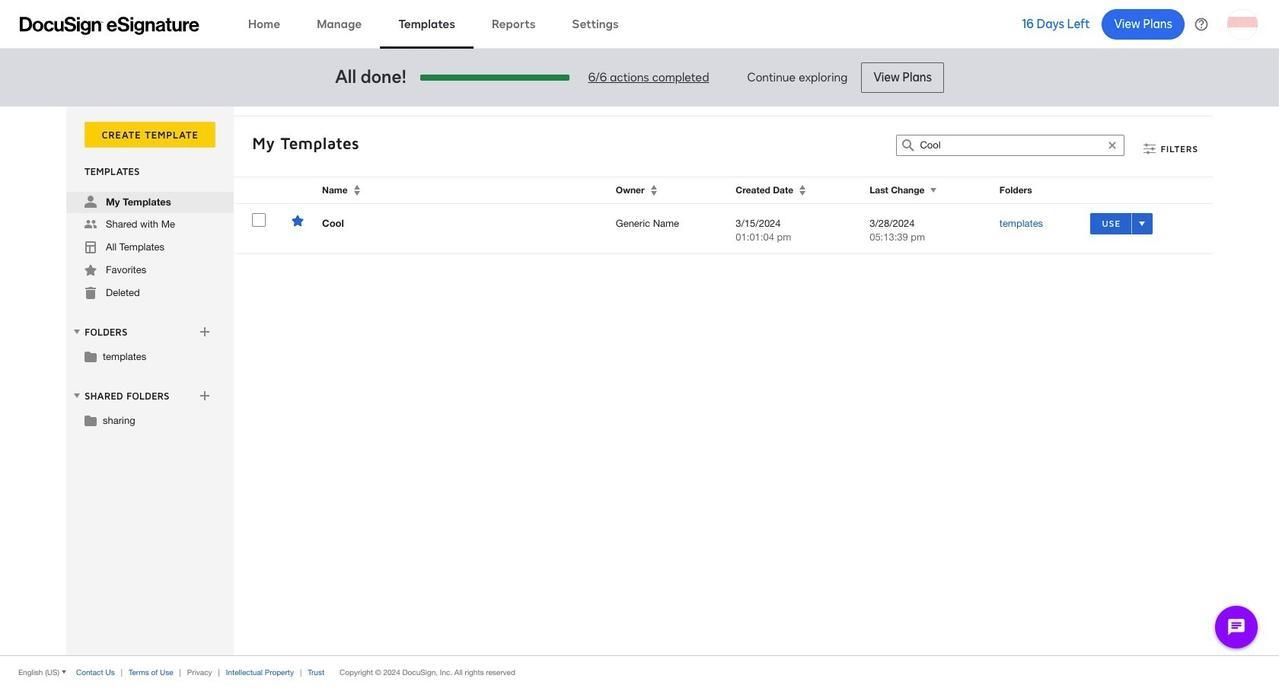 Task type: locate. For each thing, give the bounding box(es) containing it.
Search My Templates text field
[[920, 136, 1102, 155]]

star filled image
[[85, 264, 97, 276]]

your uploaded profile image image
[[1228, 9, 1258, 39]]

1 vertical spatial folder image
[[85, 414, 97, 426]]

0 vertical spatial folder image
[[85, 350, 97, 362]]

user image
[[85, 196, 97, 208]]

folder image
[[85, 350, 97, 362], [85, 414, 97, 426]]

2 folder image from the top
[[85, 414, 97, 426]]

templates image
[[85, 241, 97, 254]]

folder image for the view folders image
[[85, 350, 97, 362]]

1 folder image from the top
[[85, 350, 97, 362]]

more info region
[[0, 656, 1279, 688]]

view folders image
[[71, 326, 83, 338]]

view shared folders image
[[71, 390, 83, 402]]

secondary navigation region
[[66, 107, 1217, 656]]



Task type: describe. For each thing, give the bounding box(es) containing it.
remove cool from favorites image
[[292, 215, 304, 227]]

shared image
[[85, 219, 97, 231]]

trash image
[[85, 287, 97, 299]]

folder image for view shared folders icon on the left bottom of the page
[[85, 414, 97, 426]]

docusign esignature image
[[20, 16, 200, 35]]



Task type: vqa. For each thing, say whether or not it's contained in the screenshot.
YOUR UPLOADED PROFILE IMAGE
yes



